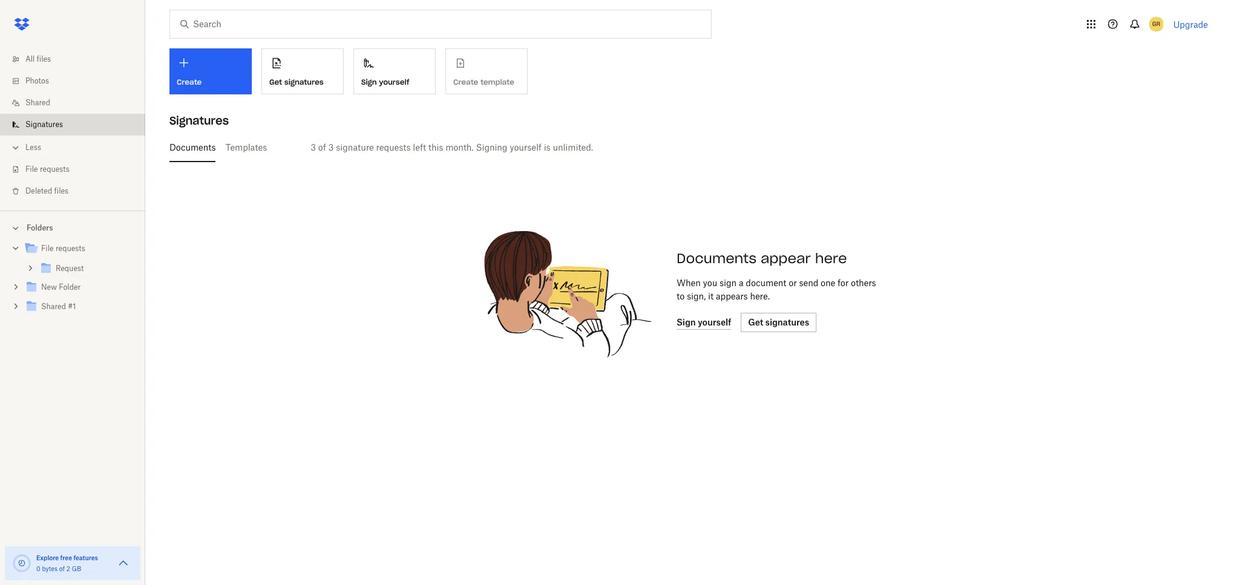 Task type: describe. For each thing, give the bounding box(es) containing it.
0 vertical spatial file requests link
[[10, 159, 145, 180]]

shared link
[[10, 92, 145, 114]]

documents for documents
[[170, 142, 216, 153]]

signature
[[336, 142, 374, 153]]

0 vertical spatial get signatures button
[[262, 48, 344, 94]]

document
[[746, 278, 787, 288]]

appears
[[716, 291, 748, 301]]

photos link
[[10, 70, 145, 92]]

2
[[66, 565, 70, 573]]

photos
[[25, 76, 49, 85]]

0 horizontal spatial get signatures
[[269, 77, 324, 86]]

1 vertical spatial sign yourself
[[677, 317, 731, 327]]

deleted files link
[[10, 180, 145, 202]]

0 horizontal spatial sign yourself button
[[354, 48, 436, 94]]

sign yourself inside sign yourself button
[[361, 77, 409, 86]]

appear
[[761, 250, 811, 267]]

create button
[[170, 48, 252, 94]]

when you sign a document or send one for others to sign, it appears here.
[[677, 278, 876, 301]]

others
[[851, 278, 876, 288]]

quota usage element
[[12, 554, 31, 573]]

shared for shared #1
[[41, 302, 66, 311]]

0 horizontal spatial yourself
[[379, 77, 409, 86]]

documents tab
[[170, 133, 216, 162]]

files for all files
[[37, 54, 51, 64]]

1 vertical spatial file
[[41, 244, 54, 253]]

features
[[74, 555, 98, 562]]

signatures inside list item
[[25, 120, 63, 129]]

0
[[36, 565, 40, 573]]

file inside list
[[25, 165, 38, 174]]

sign
[[720, 278, 737, 288]]

one
[[821, 278, 836, 288]]

templates
[[225, 142, 267, 153]]

gr
[[1153, 20, 1161, 28]]

tab list containing documents
[[170, 133, 1213, 162]]

group containing file requests
[[0, 237, 145, 326]]

1 3 from the left
[[311, 142, 316, 153]]

documents for documents appear here
[[677, 250, 757, 267]]

deleted files
[[25, 186, 68, 196]]

upgrade link
[[1174, 19, 1208, 29]]

1 vertical spatial get signatures
[[748, 317, 809, 328]]

1 vertical spatial sign yourself button
[[677, 315, 731, 330]]

a
[[739, 278, 744, 288]]

send
[[799, 278, 819, 288]]

documents appear here
[[677, 250, 847, 267]]

3 of 3 signature requests left this month. signing yourself is unlimited.
[[311, 142, 593, 153]]

all files
[[25, 54, 51, 64]]



Task type: vqa. For each thing, say whether or not it's contained in the screenshot.
left File
yes



Task type: locate. For each thing, give the bounding box(es) containing it.
folders button
[[0, 219, 145, 237]]

file down the less
[[25, 165, 38, 174]]

0 vertical spatial file requests
[[25, 165, 69, 174]]

1 vertical spatial shared
[[41, 302, 66, 311]]

upgrade
[[1174, 19, 1208, 29]]

0 vertical spatial signatures
[[284, 77, 324, 86]]

is
[[544, 142, 551, 153]]

deleted
[[25, 186, 52, 196]]

1 horizontal spatial signatures
[[766, 317, 809, 328]]

0 horizontal spatial sign
[[361, 77, 377, 86]]

get signatures button
[[262, 48, 344, 94], [741, 313, 817, 332]]

1 vertical spatial sign
[[677, 317, 696, 327]]

documents left templates
[[170, 142, 216, 153]]

0 vertical spatial file
[[25, 165, 38, 174]]

0 horizontal spatial sign yourself
[[361, 77, 409, 86]]

list
[[0, 41, 145, 211]]

file requests inside list
[[25, 165, 69, 174]]

0 vertical spatial sign yourself
[[361, 77, 409, 86]]

of
[[318, 142, 326, 153], [59, 565, 65, 573]]

shared for shared
[[25, 98, 50, 107]]

0 horizontal spatial files
[[37, 54, 51, 64]]

sign yourself button
[[354, 48, 436, 94], [677, 315, 731, 330]]

requests left the 'left'
[[376, 142, 411, 153]]

1 horizontal spatial yourself
[[510, 142, 542, 153]]

this
[[429, 142, 443, 153]]

requests up deleted files at the left of the page
[[40, 165, 69, 174]]

1 vertical spatial of
[[59, 565, 65, 573]]

get signatures
[[269, 77, 324, 86], [748, 317, 809, 328]]

file requests up request
[[41, 244, 85, 253]]

0 horizontal spatial file
[[25, 165, 38, 174]]

1 horizontal spatial sign yourself button
[[677, 315, 731, 330]]

tab list
[[170, 133, 1213, 162]]

request link
[[39, 261, 136, 277]]

to
[[677, 291, 685, 301]]

0 vertical spatial requests
[[376, 142, 411, 153]]

2 vertical spatial yourself
[[698, 317, 731, 327]]

2 vertical spatial requests
[[56, 244, 85, 253]]

yourself inside tab list
[[510, 142, 542, 153]]

templates tab
[[225, 133, 267, 162]]

requests inside tab list
[[376, 142, 411, 153]]

0 horizontal spatial get
[[269, 77, 282, 86]]

requests
[[376, 142, 411, 153], [40, 165, 69, 174], [56, 244, 85, 253]]

1 horizontal spatial sign
[[677, 317, 696, 327]]

1 vertical spatial signatures
[[766, 317, 809, 328]]

bytes
[[42, 565, 58, 573]]

1 horizontal spatial sign yourself
[[677, 317, 731, 327]]

0 vertical spatial of
[[318, 142, 326, 153]]

new folder
[[41, 283, 81, 292]]

you
[[703, 278, 718, 288]]

folders
[[27, 223, 53, 232]]

all files link
[[10, 48, 145, 70]]

signatures list item
[[0, 114, 145, 136]]

shared #1
[[41, 302, 76, 311]]

signatures
[[170, 114, 229, 128], [25, 120, 63, 129]]

3
[[311, 142, 316, 153], [328, 142, 334, 153]]

0 horizontal spatial documents
[[170, 142, 216, 153]]

sign
[[361, 77, 377, 86], [677, 317, 696, 327]]

1 horizontal spatial 3
[[328, 142, 334, 153]]

free
[[60, 555, 72, 562]]

0 vertical spatial sign yourself button
[[354, 48, 436, 94]]

0 vertical spatial sign
[[361, 77, 377, 86]]

gr button
[[1147, 15, 1166, 34]]

signatures
[[284, 77, 324, 86], [766, 317, 809, 328]]

of inside explore free features 0 bytes of 2 gb
[[59, 565, 65, 573]]

0 horizontal spatial get signatures button
[[262, 48, 344, 94]]

1 horizontal spatial get signatures
[[748, 317, 809, 328]]

requests inside list
[[40, 165, 69, 174]]

sign,
[[687, 291, 706, 301]]

signatures up the less
[[25, 120, 63, 129]]

1 horizontal spatial of
[[318, 142, 326, 153]]

or
[[789, 278, 797, 288]]

0 horizontal spatial of
[[59, 565, 65, 573]]

0 vertical spatial yourself
[[379, 77, 409, 86]]

0 vertical spatial files
[[37, 54, 51, 64]]

0 horizontal spatial signatures
[[25, 120, 63, 129]]

create
[[177, 77, 202, 87]]

#1
[[68, 302, 76, 311]]

file
[[25, 165, 38, 174], [41, 244, 54, 253]]

less image
[[10, 142, 22, 154]]

gb
[[72, 565, 81, 573]]

1 vertical spatial documents
[[677, 250, 757, 267]]

file down folders at the top left
[[41, 244, 54, 253]]

less
[[25, 143, 41, 152]]

signatures up documents tab
[[170, 114, 229, 128]]

yourself
[[379, 77, 409, 86], [510, 142, 542, 153], [698, 317, 731, 327]]

1 vertical spatial yourself
[[510, 142, 542, 153]]

files
[[37, 54, 51, 64], [54, 186, 68, 196]]

documents
[[170, 142, 216, 153], [677, 250, 757, 267]]

get
[[269, 77, 282, 86], [748, 317, 764, 328]]

1 horizontal spatial get signatures button
[[741, 313, 817, 332]]

shared
[[25, 98, 50, 107], [41, 302, 66, 311]]

month.
[[446, 142, 474, 153]]

sign yourself
[[361, 77, 409, 86], [677, 317, 731, 327]]

shared left #1 at the left of page
[[41, 302, 66, 311]]

requests up request
[[56, 244, 85, 253]]

1 horizontal spatial files
[[54, 186, 68, 196]]

request
[[56, 264, 84, 273]]

0 vertical spatial shared
[[25, 98, 50, 107]]

file requests link up request link
[[24, 241, 136, 257]]

documents up you
[[677, 250, 757, 267]]

explore free features 0 bytes of 2 gb
[[36, 555, 98, 573]]

1 horizontal spatial file
[[41, 244, 54, 253]]

1 vertical spatial files
[[54, 186, 68, 196]]

files right deleted
[[54, 186, 68, 196]]

file requests up deleted files at the left of the page
[[25, 165, 69, 174]]

1 horizontal spatial signatures
[[170, 114, 229, 128]]

Search in folder "Dropbox" text field
[[193, 18, 687, 31]]

2 3 from the left
[[328, 142, 334, 153]]

of left 2
[[59, 565, 65, 573]]

documents inside tab list
[[170, 142, 216, 153]]

for
[[838, 278, 849, 288]]

dropbox image
[[10, 12, 34, 36]]

0 horizontal spatial signatures
[[284, 77, 324, 86]]

unlimited.
[[553, 142, 593, 153]]

0 vertical spatial get signatures
[[269, 77, 324, 86]]

files for deleted files
[[54, 186, 68, 196]]

here.
[[750, 291, 770, 301]]

it
[[708, 291, 714, 301]]

explore
[[36, 555, 59, 562]]

here
[[815, 250, 847, 267]]

1 vertical spatial get signatures button
[[741, 313, 817, 332]]

0 horizontal spatial 3
[[311, 142, 316, 153]]

1 horizontal spatial documents
[[677, 250, 757, 267]]

new
[[41, 283, 57, 292]]

left
[[413, 142, 426, 153]]

file requests link up deleted files at the left of the page
[[10, 159, 145, 180]]

1 horizontal spatial get
[[748, 317, 764, 328]]

all
[[25, 54, 35, 64]]

list containing all files
[[0, 41, 145, 211]]

folder
[[59, 283, 81, 292]]

files inside 'link'
[[37, 54, 51, 64]]

1 vertical spatial file requests
[[41, 244, 85, 253]]

2 horizontal spatial yourself
[[698, 317, 731, 327]]

group
[[0, 237, 145, 326]]

file requests
[[25, 165, 69, 174], [41, 244, 85, 253]]

files right all
[[37, 54, 51, 64]]

new folder link
[[24, 280, 136, 296]]

signatures link
[[10, 114, 145, 136]]

of left signature
[[318, 142, 326, 153]]

signing
[[476, 142, 508, 153]]

1 vertical spatial requests
[[40, 165, 69, 174]]

0 vertical spatial get
[[269, 77, 282, 86]]

shared #1 link
[[24, 299, 136, 315]]

shared down the photos
[[25, 98, 50, 107]]

when
[[677, 278, 701, 288]]

1 vertical spatial get
[[748, 317, 764, 328]]

shared inside list
[[25, 98, 50, 107]]

0 vertical spatial documents
[[170, 142, 216, 153]]

1 vertical spatial file requests link
[[24, 241, 136, 257]]

file requests link
[[10, 159, 145, 180], [24, 241, 136, 257]]



